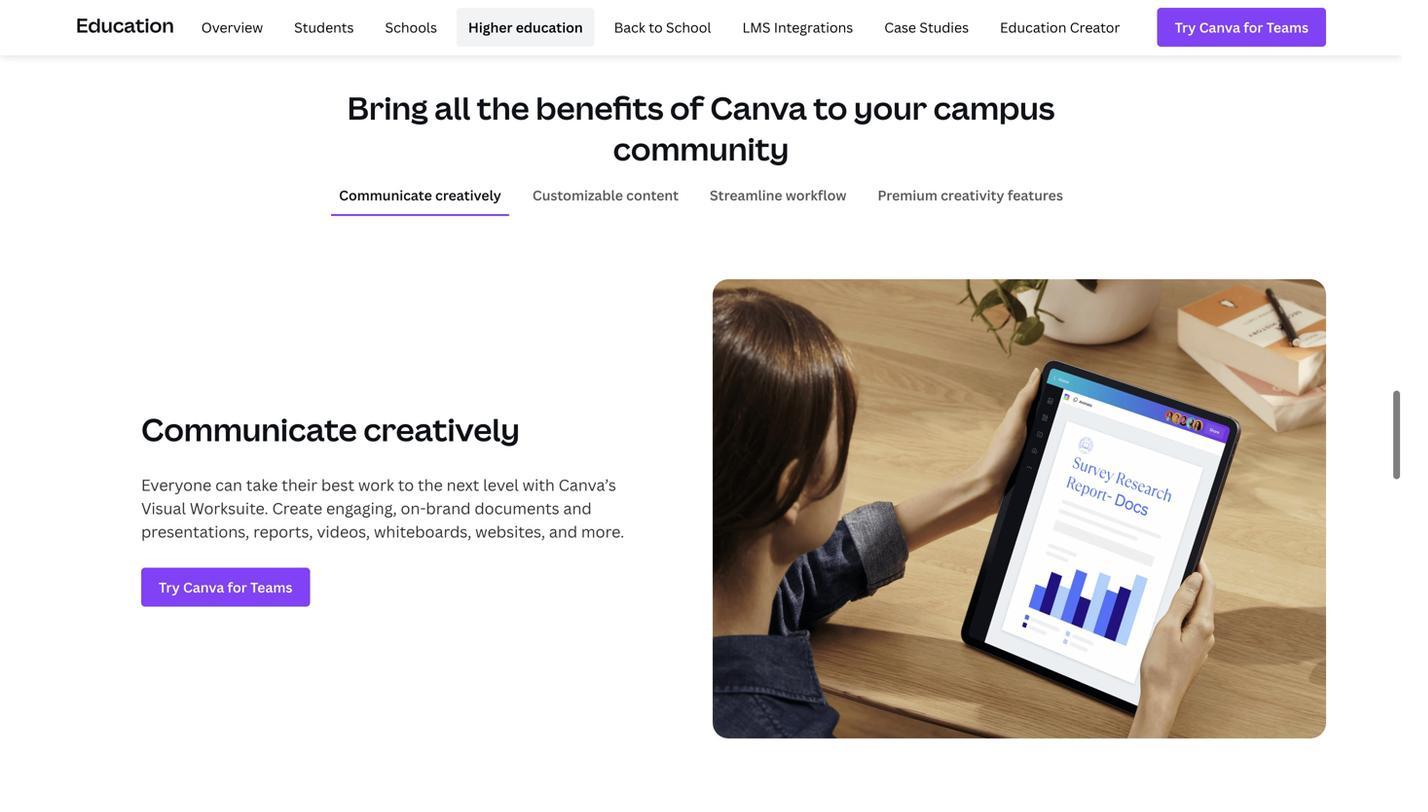 Task type: locate. For each thing, give the bounding box(es) containing it.
documents
[[474, 498, 559, 519]]

brand
[[426, 498, 471, 519]]

lms integrations
[[742, 18, 853, 36]]

education
[[76, 11, 174, 38], [1000, 18, 1067, 36]]

students
[[294, 18, 354, 36]]

1 vertical spatial to
[[813, 87, 848, 129]]

and
[[563, 498, 592, 519], [549, 522, 577, 543]]

canva's
[[559, 475, 616, 496]]

creatively up next
[[363, 409, 520, 451]]

streamline
[[710, 186, 782, 204]]

0 vertical spatial communicate creatively
[[339, 186, 501, 204]]

can
[[215, 475, 242, 496]]

best
[[321, 475, 354, 496]]

level
[[483, 475, 519, 496]]

creatively down all
[[435, 186, 501, 204]]

presentations,
[[141, 522, 249, 543]]

your
[[854, 87, 927, 129]]

education inside "link"
[[1000, 18, 1067, 36]]

creator
[[1070, 18, 1120, 36]]

communicate creatively up best
[[141, 409, 520, 451]]

content
[[626, 186, 679, 204]]

communicate creatively inside button
[[339, 186, 501, 204]]

create
[[272, 498, 322, 519]]

to inside bring all the benefits of canva to your campus community
[[813, 87, 848, 129]]

1 vertical spatial creatively
[[363, 409, 520, 451]]

to right back
[[649, 18, 663, 36]]

students link
[[283, 8, 366, 47]]

1 vertical spatial the
[[418, 475, 443, 496]]

education creator link
[[988, 8, 1132, 47]]

to up on-
[[398, 475, 414, 496]]

premium creativity features
[[878, 186, 1063, 204]]

and down canva's
[[563, 498, 592, 519]]

higher education
[[468, 18, 583, 36]]

bring all the benefits of canva to your campus community
[[347, 87, 1055, 170]]

features
[[1008, 186, 1063, 204]]

and left more.
[[549, 522, 577, 543]]

bring
[[347, 87, 428, 129]]

case studies link
[[873, 8, 980, 47]]

0 vertical spatial to
[[649, 18, 663, 36]]

higher education link
[[457, 8, 595, 47]]

menu bar
[[182, 8, 1132, 47]]

overview
[[201, 18, 263, 36]]

0 vertical spatial creatively
[[435, 186, 501, 204]]

higher
[[468, 18, 513, 36]]

communicate creatively down all
[[339, 186, 501, 204]]

all
[[434, 87, 470, 129]]

the
[[477, 87, 529, 129], [418, 475, 443, 496]]

community
[[613, 127, 789, 170]]

menu bar containing overview
[[182, 8, 1132, 47]]

communicate
[[339, 186, 432, 204], [141, 409, 357, 451]]

1 vertical spatial communicate creatively
[[141, 409, 520, 451]]

menu bar inside education element
[[182, 8, 1132, 47]]

the up on-
[[418, 475, 443, 496]]

2 horizontal spatial to
[[813, 87, 848, 129]]

1 horizontal spatial to
[[649, 18, 663, 36]]

to
[[649, 18, 663, 36], [813, 87, 848, 129], [398, 475, 414, 496]]

0 horizontal spatial to
[[398, 475, 414, 496]]

to inside 'link'
[[649, 18, 663, 36]]

communicate up the take
[[141, 409, 357, 451]]

2 vertical spatial to
[[398, 475, 414, 496]]

studies
[[919, 18, 969, 36]]

to inside everyone can take their best work to the next level with canva's visual worksuite. create engaging, on-brand documents and presentations, reports, videos, whiteboards, websites, and more.
[[398, 475, 414, 496]]

customizable content button
[[525, 177, 686, 214]]

0 vertical spatial the
[[477, 87, 529, 129]]

streamline workflow button
[[702, 177, 854, 214]]

education creator
[[1000, 18, 1120, 36]]

to for community
[[813, 87, 848, 129]]

canva
[[710, 87, 807, 129]]

0 horizontal spatial the
[[418, 475, 443, 496]]

1 horizontal spatial education
[[1000, 18, 1067, 36]]

creatively
[[435, 186, 501, 204], [363, 409, 520, 451]]

engaging,
[[326, 498, 397, 519]]

reports,
[[253, 522, 313, 543]]

next
[[447, 475, 479, 496]]

0 vertical spatial communicate
[[339, 186, 432, 204]]

1 horizontal spatial the
[[477, 87, 529, 129]]

education element
[[76, 0, 1326, 55]]

videos,
[[317, 522, 370, 543]]

0 horizontal spatial education
[[76, 11, 174, 38]]

integrations
[[774, 18, 853, 36]]

0 vertical spatial and
[[563, 498, 592, 519]]

creatively inside button
[[435, 186, 501, 204]]

communicate creatively
[[339, 186, 501, 204], [141, 409, 520, 451]]

to left "your"
[[813, 87, 848, 129]]

the right all
[[477, 87, 529, 129]]

communicate down the bring
[[339, 186, 432, 204]]



Task type: vqa. For each thing, say whether or not it's contained in the screenshot.
Create a design dropdown button
no



Task type: describe. For each thing, give the bounding box(es) containing it.
1 vertical spatial communicate
[[141, 409, 357, 451]]

lms integrations link
[[731, 8, 865, 47]]

case
[[884, 18, 916, 36]]

education
[[516, 18, 583, 36]]

education for education creator
[[1000, 18, 1067, 36]]

their
[[282, 475, 317, 496]]

canva docs template image
[[713, 279, 1326, 739]]

schools link
[[373, 8, 449, 47]]

1 vertical spatial and
[[549, 522, 577, 543]]

campus
[[933, 87, 1055, 129]]

education for education
[[76, 11, 174, 38]]

benefits
[[536, 87, 664, 129]]

back to school
[[614, 18, 711, 36]]

worksuite.
[[190, 498, 268, 519]]

premium creativity features button
[[870, 177, 1071, 214]]

customizable content
[[532, 186, 679, 204]]

whiteboards,
[[374, 522, 472, 543]]

everyone
[[141, 475, 212, 496]]

visual
[[141, 498, 186, 519]]

overview link
[[190, 8, 275, 47]]

schools
[[385, 18, 437, 36]]

streamline workflow
[[710, 186, 846, 204]]

work
[[358, 475, 394, 496]]

school
[[666, 18, 711, 36]]

the inside everyone can take their best work to the next level with canva's visual worksuite. create engaging, on-brand documents and presentations, reports, videos, whiteboards, websites, and more.
[[418, 475, 443, 496]]

premium
[[878, 186, 937, 204]]

on-
[[401, 498, 426, 519]]

websites,
[[475, 522, 545, 543]]

everyone can take their best work to the next level with canva's visual worksuite. create engaging, on-brand documents and presentations, reports, videos, whiteboards, websites, and more.
[[141, 475, 624, 543]]

creativity
[[941, 186, 1004, 204]]

back to school link
[[602, 8, 723, 47]]

the inside bring all the benefits of canva to your campus community
[[477, 87, 529, 129]]

lms
[[742, 18, 771, 36]]

of
[[670, 87, 704, 129]]

with
[[522, 475, 555, 496]]

take
[[246, 475, 278, 496]]

more.
[[581, 522, 624, 543]]

communicate inside button
[[339, 186, 432, 204]]

back
[[614, 18, 645, 36]]

workflow
[[786, 186, 846, 204]]

communicate creatively button
[[331, 177, 509, 214]]

customizable
[[532, 186, 623, 204]]

to for level
[[398, 475, 414, 496]]

case studies
[[884, 18, 969, 36]]



